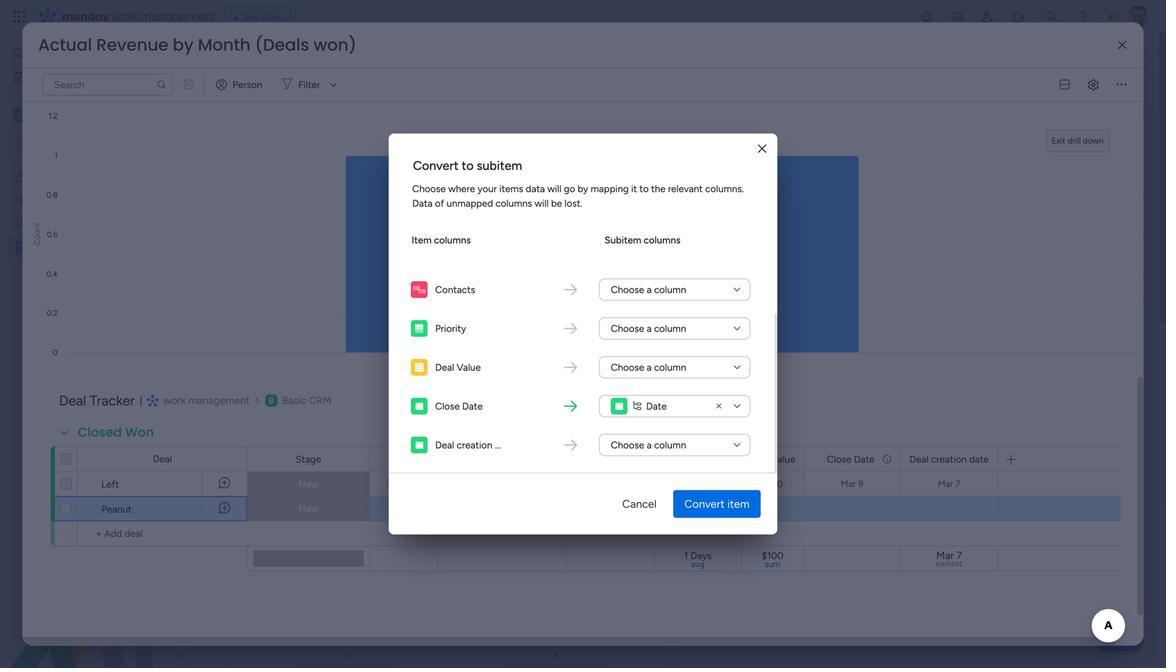 Task type: vqa. For each thing, say whether or not it's contained in the screenshot.
Stage field
yes



Task type: describe. For each thing, give the bounding box(es) containing it.
b inside workspace selection element
[[17, 109, 23, 121]]

column information image for deal length
[[723, 454, 734, 465]]

7 for mar 7
[[955, 479, 960, 490]]

date inside button
[[646, 400, 667, 412]]

column information image for close date
[[881, 454, 893, 465]]

revenue for actual revenue
[[745, 128, 800, 145]]

proposal : 20.0%
[[568, 474, 637, 486]]

column for deal value
[[654, 362, 686, 373]]

month
[[198, 33, 251, 57]]

won inside 'closed won' field
[[125, 424, 154, 441]]

won)
[[314, 33, 357, 57]]

closed won
[[78, 424, 154, 441]]

0 vertical spatial days
[[691, 479, 711, 490]]

choose a column button for contacts
[[599, 279, 750, 301]]

choose for deal creation date
[[611, 439, 644, 451]]

dapulse x slim image
[[1118, 40, 1126, 50]]

date inside field
[[969, 454, 989, 465]]

settings image
[[1126, 87, 1140, 101]]

0 horizontal spatial date
[[462, 400, 483, 412]]

be
[[551, 197, 562, 209]]

Stage field
[[292, 452, 325, 467]]

where
[[448, 183, 475, 195]]

home option
[[8, 42, 169, 64]]

Close Date field
[[823, 452, 878, 467]]

0 horizontal spatial to
[[462, 158, 474, 173]]

: down priority field
[[605, 474, 607, 486]]

+ Add deal text field
[[85, 526, 241, 542]]

basic crm inside workspace selection element
[[32, 109, 86, 122]]

days inside 1 days avg
[[690, 550, 712, 562]]

0 horizontal spatial deal creation date
[[435, 439, 514, 451]]

1 vertical spatial management
[[188, 394, 250, 407]]

convert item
[[684, 498, 750, 511]]

0 horizontal spatial creation
[[457, 439, 492, 451]]

sales dashboard inside list box
[[33, 242, 105, 253]]

discovery : 20.0%
[[568, 450, 642, 462]]

0 horizontal spatial filter
[[298, 79, 320, 91]]

Actual Revenue field
[[697, 128, 803, 146]]

discovery
[[568, 450, 610, 462]]

tracker inside list box
[[54, 194, 86, 206]]

closed
[[78, 424, 122, 441]]

column for deal creation date
[[654, 439, 686, 451]]

left
[[101, 479, 119, 490]]

work management
[[163, 394, 250, 407]]

cancel
[[622, 498, 657, 511]]

choose a column for deal value
[[611, 362, 686, 373]]

mar 9
[[841, 479, 863, 490]]

columns inside choose where your items data will go by mapping it to the relevant columns. data of unmapped columns will be lost.
[[495, 197, 532, 209]]

1 vertical spatial crm
[[309, 394, 332, 407]]

it
[[631, 183, 637, 195]]

0 vertical spatial management
[[140, 9, 216, 24]]

close image
[[758, 144, 766, 154]]

2 horizontal spatial work
[[163, 394, 186, 407]]

1 new from the top
[[298, 478, 319, 490]]

choose for contacts
[[611, 284, 644, 296]]

home
[[31, 47, 57, 59]]

deal length
[[666, 454, 716, 465]]

person for person popup button to the right
[[600, 88, 630, 100]]

choose a column button for deal value
[[599, 356, 750, 379]]

1 connected board
[[313, 88, 394, 100]]

item columns
[[412, 234, 471, 246]]

lottie animation element
[[0, 528, 177, 668]]

a for priority
[[647, 323, 652, 335]]

monday
[[62, 9, 109, 24]]

0 horizontal spatial by
[[173, 33, 194, 57]]

1 horizontal spatial person button
[[578, 83, 638, 105]]

see
[[243, 11, 259, 23]]

actual revenue by month (deals won)
[[38, 33, 357, 57]]

earliest
[[936, 559, 963, 569]]

$104,000
[[319, 178, 541, 239]]

help
[[1107, 633, 1132, 647]]

40.0%
[[592, 425, 620, 437]]

basic for the workspace icon to the bottom
[[282, 394, 306, 407]]

Search in workspace field
[[29, 137, 116, 153]]

choose a column for priority
[[611, 323, 686, 335]]

workspace selection element
[[13, 107, 88, 124]]

to inside choose where your items data will go by mapping it to the relevant columns. data of unmapped columns will be lost.
[[639, 183, 649, 195]]

won inside average value of won deals field
[[329, 128, 358, 145]]

revenue for actual revenue by month (deals won)
[[96, 33, 168, 57]]

choose a column for deal creation date
[[611, 439, 686, 451]]

data
[[412, 197, 433, 209]]

a for deal creation date
[[647, 439, 652, 451]]

1 inside popup button
[[313, 88, 317, 100]]

proposal
[[568, 474, 605, 486]]

your
[[478, 183, 497, 195]]

filter button for person popup button to the right
[[644, 83, 709, 105]]

choose a column button for priority
[[599, 318, 750, 340]]

component image
[[147, 394, 159, 407]]

2 1 days from the top
[[685, 504, 711, 515]]

mar 7
[[938, 479, 960, 490]]

convert for convert item
[[684, 498, 725, 511]]

1 vertical spatial basic crm
[[282, 394, 332, 407]]

actual for actual revenue by month (deals won)
[[38, 33, 92, 57]]

monday work management
[[62, 9, 216, 24]]

average
[[217, 128, 270, 145]]

plans
[[262, 11, 285, 23]]

filter dashboard by text search field for person popup button to the right
[[414, 83, 540, 105]]

$100 sum
[[762, 550, 783, 569]]

Owner field
[[386, 452, 422, 467]]

$208,000
[[799, 178, 1028, 239]]

deals
[[361, 128, 396, 145]]

a for contacts
[[647, 284, 652, 296]]

mapping
[[591, 183, 629, 195]]

work for monday
[[112, 9, 137, 24]]

0 vertical spatial close date
[[435, 400, 483, 412]]

average value of won deals
[[217, 128, 396, 145]]

peanut
[[101, 504, 132, 515]]

connected
[[319, 88, 366, 100]]

1 1 days from the top
[[685, 479, 711, 490]]

1 horizontal spatial value
[[457, 362, 481, 373]]

1 vertical spatial will
[[535, 197, 549, 209]]

Deal creation date field
[[906, 452, 992, 467]]

list box containing deal tracker
[[0, 162, 177, 447]]

see plans button
[[224, 6, 291, 27]]

deal inside list box
[[33, 194, 52, 206]]

2 new from the top
[[298, 503, 319, 515]]

sales dashboard inside banner
[[209, 40, 394, 71]]

convert to subitem
[[413, 158, 522, 173]]

0 horizontal spatial priority
[[435, 323, 466, 335]]

started
[[68, 218, 101, 230]]

filter dashboard by text search field for left person popup button
[[42, 74, 173, 96]]

1 vertical spatial b
[[269, 395, 274, 406]]

my
[[32, 70, 45, 82]]

value for deal value field
[[771, 454, 795, 465]]

choose where your items data will go by mapping it to the relevant columns. data of unmapped columns will be lost.
[[412, 183, 744, 209]]

date button
[[599, 395, 750, 417]]

Deal length field
[[663, 452, 719, 467]]

subitem
[[477, 158, 522, 173]]

20.0% for discovery : 20.0%
[[615, 450, 642, 462]]

choose a column button for deal creation date
[[599, 434, 750, 456]]

choose for deal value
[[611, 362, 644, 373]]

0 vertical spatial will
[[547, 183, 561, 195]]

help button
[[1095, 629, 1144, 652]]

|
[[140, 394, 142, 407]]

: down 40.0%
[[610, 450, 612, 462]]

my work option
[[8, 65, 169, 87]]

choose for priority
[[611, 323, 644, 335]]

lottie animation image
[[0, 528, 177, 668]]

2 vertical spatial 20.0%
[[624, 498, 651, 510]]

go
[[564, 183, 575, 195]]

: 40.0%
[[588, 425, 620, 437]]

widget
[[246, 88, 276, 100]]

1 vertical spatial days
[[691, 504, 711, 515]]

by inside choose where your items data will go by mapping it to the relevant columns. data of unmapped columns will be lost.
[[578, 183, 588, 195]]

my work link
[[8, 65, 169, 87]]

1 horizontal spatial arrow down image
[[693, 86, 709, 103]]

lost.
[[564, 197, 582, 209]]



Task type: locate. For each thing, give the bounding box(es) containing it.
1 vertical spatial close date
[[827, 454, 875, 465]]

basic down my work
[[32, 109, 59, 122]]

1 vertical spatial sales dashboard
[[33, 242, 105, 253]]

workspace image inside workspace selection element
[[13, 108, 27, 123]]

cancel button
[[611, 490, 668, 518]]

2 choose a column from the top
[[611, 323, 686, 335]]

2 column from the top
[[654, 323, 686, 335]]

0 vertical spatial deal creation date
[[435, 439, 514, 451]]

1 horizontal spatial deal value
[[750, 454, 795, 465]]

0 horizontal spatial work
[[48, 70, 69, 82]]

1 vertical spatial work
[[48, 70, 69, 82]]

length
[[688, 454, 716, 465]]

value for average value of won deals field
[[273, 128, 310, 145]]

actual inside field
[[700, 128, 741, 145]]

0 vertical spatial basic
[[32, 109, 59, 122]]

arrow down image
[[325, 76, 342, 93], [693, 86, 709, 103]]

9
[[858, 479, 863, 490]]

4 column from the top
[[654, 439, 686, 451]]

7 inside mar 7 earliest
[[956, 550, 962, 562]]

a for deal value
[[647, 362, 652, 373]]

0 vertical spatial priority
[[435, 323, 466, 335]]

getting
[[33, 218, 66, 230]]

days left item
[[691, 504, 711, 515]]

priority inside field
[[595, 454, 626, 465]]

0 horizontal spatial column information image
[[723, 454, 734, 465]]

relevant
[[668, 183, 703, 195]]

tracker
[[54, 194, 86, 206], [90, 393, 135, 409]]

$100 for $100 sum
[[762, 550, 783, 562]]

won down |
[[125, 424, 154, 441]]

0 horizontal spatial tracker
[[54, 194, 86, 206]]

basic inside workspace selection element
[[32, 109, 59, 122]]

0 horizontal spatial filter dashboard by text search field
[[42, 74, 173, 96]]

column information image right close date field
[[881, 454, 893, 465]]

update feed image
[[950, 10, 964, 24]]

1 vertical spatial tracker
[[90, 393, 135, 409]]

will up 'be'
[[547, 183, 561, 195]]

0 vertical spatial creation
[[457, 439, 492, 451]]

20.0% down 40.0%
[[615, 450, 642, 462]]

deal creation date inside field
[[910, 454, 989, 465]]

deal tracker up closed
[[59, 393, 135, 409]]

revenue inside field
[[745, 128, 800, 145]]

0 vertical spatial work
[[112, 9, 137, 24]]

work
[[112, 9, 137, 24], [48, 70, 69, 82], [163, 394, 186, 407]]

filter button
[[276, 74, 342, 96], [644, 83, 709, 105]]

0 horizontal spatial close
[[435, 400, 460, 412]]

filter dashboard by text search field inside "sales dashboard" banner
[[414, 83, 540, 105]]

more dots image
[[1117, 80, 1126, 90], [641, 132, 650, 142], [641, 320, 650, 331], [1124, 604, 1134, 614]]

0 vertical spatial date
[[495, 439, 514, 451]]

convert item button
[[673, 490, 761, 518]]

0 horizontal spatial sales dashboard
[[33, 242, 105, 253]]

4 a from the top
[[647, 439, 652, 451]]

of inside field
[[313, 128, 326, 145]]

: 20.0%
[[619, 498, 651, 510]]

1 horizontal spatial dashboard
[[273, 40, 394, 71]]

1 connected board button
[[287, 83, 400, 105]]

1
[[313, 88, 317, 100], [685, 479, 689, 490], [685, 504, 689, 515], [684, 550, 688, 562]]

priority up proposal : 20.0%
[[595, 454, 626, 465]]

0 horizontal spatial date
[[495, 439, 514, 451]]

1 left avg
[[684, 550, 688, 562]]

20.0%
[[615, 450, 642, 462], [609, 474, 637, 486], [624, 498, 651, 510]]

monday marketplace image
[[1011, 10, 1025, 24]]

deal tracker up getting started
[[33, 194, 86, 206]]

close inside close date field
[[827, 454, 852, 465]]

: left 40.0%
[[588, 425, 590, 437]]

unmapped
[[447, 197, 493, 209]]

columns.
[[705, 183, 744, 195]]

my work
[[32, 70, 69, 82]]

0 horizontal spatial person button
[[210, 74, 271, 96]]

stage
[[296, 454, 321, 465]]

1 vertical spatial sales
[[33, 242, 56, 253]]

1 horizontal spatial deal creation date
[[910, 454, 989, 465]]

1 a from the top
[[647, 284, 652, 296]]

deal inside deal creation date field
[[910, 454, 929, 465]]

0 vertical spatial $100
[[762, 479, 783, 490]]

20.0% down priority field
[[609, 474, 637, 486]]

option
[[0, 164, 177, 167]]

filter
[[298, 79, 320, 91], [666, 88, 688, 100]]

1 horizontal spatial convert
[[684, 498, 725, 511]]

column
[[654, 284, 686, 296], [654, 323, 686, 335], [654, 362, 686, 373], [654, 439, 686, 451]]

dashboard inside list box
[[58, 242, 105, 253]]

1 vertical spatial won
[[125, 424, 154, 441]]

2 column information image from the left
[[881, 454, 893, 465]]

Actual Revenue by Month (Deals won) field
[[35, 33, 360, 57]]

0 horizontal spatial filter button
[[276, 74, 342, 96]]

by
[[173, 33, 194, 57], [578, 183, 588, 195]]

the
[[651, 183, 666, 195]]

owner
[[389, 454, 418, 465]]

column for priority
[[654, 323, 686, 335]]

1 horizontal spatial person
[[600, 88, 630, 100]]

columns down items
[[495, 197, 532, 209]]

b
[[17, 109, 23, 121], [269, 395, 274, 406]]

1 vertical spatial creation
[[931, 454, 967, 465]]

sales right public dashboard icon
[[33, 242, 56, 253]]

actual revenue
[[700, 128, 800, 145]]

3 column from the top
[[654, 362, 686, 373]]

1 horizontal spatial tracker
[[90, 393, 135, 409]]

choose a column button
[[599, 279, 750, 301], [599, 318, 750, 340], [599, 356, 750, 379], [599, 434, 750, 456]]

convert up where
[[413, 158, 459, 173]]

add widget
[[226, 88, 276, 100]]

deal value
[[435, 362, 481, 373], [750, 454, 795, 465]]

None search field
[[414, 83, 540, 105]]

person for left person popup button
[[233, 79, 262, 91]]

2 vertical spatial value
[[771, 454, 795, 465]]

0 horizontal spatial basic crm
[[32, 109, 86, 122]]

work right monday
[[112, 9, 137, 24]]

1 column information image from the left
[[723, 454, 734, 465]]

1 horizontal spatial creation
[[931, 454, 967, 465]]

work right my
[[48, 70, 69, 82]]

1 horizontal spatial sales
[[209, 40, 267, 71]]

7
[[955, 479, 960, 490], [956, 550, 962, 562]]

subitem columns
[[605, 234, 681, 246]]

0 vertical spatial to
[[462, 158, 474, 173]]

creation inside deal creation date field
[[931, 454, 967, 465]]

0 vertical spatial by
[[173, 33, 194, 57]]

1 horizontal spatial sales dashboard
[[209, 40, 394, 71]]

0 vertical spatial basic crm
[[32, 109, 86, 122]]

filter inside "sales dashboard" banner
[[666, 88, 688, 100]]

add
[[226, 88, 243, 100]]

0 horizontal spatial won
[[125, 424, 154, 441]]

tracker up getting started
[[54, 194, 86, 206]]

v2 subitems open image
[[633, 400, 641, 413]]

to right it
[[639, 183, 649, 195]]

actual up my work
[[38, 33, 92, 57]]

public dashboard image
[[15, 241, 28, 254]]

convert inside button
[[684, 498, 725, 511]]

0 vertical spatial convert
[[413, 158, 459, 173]]

1 vertical spatial 7
[[956, 550, 962, 562]]

1 right cancel
[[685, 504, 689, 515]]

1 inside 1 days avg
[[684, 550, 688, 562]]

Sales Dashboard field
[[205, 40, 398, 71]]

item
[[727, 498, 750, 511]]

crm up the stage
[[309, 394, 332, 407]]

none search field inside "sales dashboard" banner
[[414, 83, 540, 105]]

add widget button
[[201, 83, 282, 105]]

date
[[462, 400, 483, 412], [646, 400, 667, 412], [854, 454, 875, 465]]

1 horizontal spatial revenue
[[745, 128, 800, 145]]

sales dashboard down plans
[[209, 40, 394, 71]]

work inside option
[[48, 70, 69, 82]]

20.0% for proposal : 20.0%
[[609, 474, 637, 486]]

sum
[[765, 559, 780, 569]]

1 horizontal spatial close
[[827, 454, 852, 465]]

sales inside list box
[[33, 242, 56, 253]]

sales dashboard
[[209, 40, 394, 71], [33, 242, 105, 253]]

1 horizontal spatial by
[[578, 183, 588, 195]]

3 choose a column button from the top
[[599, 356, 750, 379]]

1 horizontal spatial column information image
[[881, 454, 893, 465]]

1 horizontal spatial date
[[969, 454, 989, 465]]

columns right subitem
[[644, 234, 681, 246]]

basic crm
[[32, 109, 86, 122], [282, 394, 332, 407]]

search everything image
[[1045, 10, 1059, 24]]

by left month
[[173, 33, 194, 57]]

arrow down image up 'actual revenue'
[[693, 86, 709, 103]]

Deal Value field
[[746, 452, 799, 467]]

notifications image
[[920, 10, 934, 24]]

won left deals
[[329, 128, 358, 145]]

date
[[495, 439, 514, 451], [969, 454, 989, 465]]

1 days down length
[[685, 479, 711, 490]]

subitem
[[605, 234, 641, 246]]

0 vertical spatial value
[[273, 128, 310, 145]]

column information image right length
[[723, 454, 734, 465]]

board
[[369, 88, 394, 100]]

columns right item
[[434, 234, 471, 246]]

person inside "sales dashboard" banner
[[600, 88, 630, 100]]

2 choose a column button from the top
[[599, 318, 750, 340]]

item
[[412, 234, 432, 246]]

dashboard inside banner
[[273, 40, 394, 71]]

$100 for $100
[[762, 479, 783, 490]]

basic up the stage
[[282, 394, 306, 407]]

0 horizontal spatial of
[[313, 128, 326, 145]]

invite members image
[[981, 10, 995, 24]]

1 vertical spatial deal tracker
[[59, 393, 135, 409]]

dashboard down started
[[58, 242, 105, 253]]

days down convert item button
[[690, 550, 712, 562]]

public board image
[[15, 217, 28, 230]]

by right "go"
[[578, 183, 588, 195]]

1 vertical spatial workspace image
[[265, 394, 278, 407]]

1 horizontal spatial won
[[329, 128, 358, 145]]

will left 'be'
[[535, 197, 549, 209]]

0 vertical spatial close
[[435, 400, 460, 412]]

1 vertical spatial value
[[457, 362, 481, 373]]

actual for actual revenue
[[700, 128, 741, 145]]

priority
[[435, 323, 466, 335], [595, 454, 626, 465]]

1 horizontal spatial basic
[[282, 394, 306, 407]]

column for contacts
[[654, 284, 686, 296]]

crm
[[61, 109, 86, 122], [309, 394, 332, 407]]

Filter dashboard by text search field
[[42, 74, 173, 96], [414, 83, 540, 105]]

to up where
[[462, 158, 474, 173]]

columns for subitem columns
[[644, 234, 681, 246]]

1 horizontal spatial filter dashboard by text search field
[[414, 83, 540, 105]]

3 choose a column from the top
[[611, 362, 686, 373]]

mar inside mar 7 earliest
[[936, 550, 954, 562]]

1 days avg
[[684, 550, 712, 569]]

will
[[547, 183, 561, 195], [535, 197, 549, 209]]

1 vertical spatial new
[[298, 503, 319, 515]]

1 vertical spatial deal creation date
[[910, 454, 989, 465]]

value
[[273, 128, 310, 145], [457, 362, 481, 373], [771, 454, 795, 465]]

choose inside choose where your items data will go by mapping it to the relevant columns. data of unmapped columns will be lost.
[[412, 183, 446, 195]]

dashboard up connected
[[273, 40, 394, 71]]

revenue
[[96, 33, 168, 57], [745, 128, 800, 145]]

1 days
[[685, 479, 711, 490], [685, 504, 711, 515]]

1 horizontal spatial filter button
[[644, 83, 709, 105]]

terry turtle image
[[1127, 6, 1149, 28]]

1 choose a column button from the top
[[599, 279, 750, 301]]

days up the convert item at the bottom
[[691, 479, 711, 490]]

1 vertical spatial 20.0%
[[609, 474, 637, 486]]

1 horizontal spatial crm
[[309, 394, 332, 407]]

0 horizontal spatial dashboard
[[58, 242, 105, 253]]

deal inside deal value field
[[750, 454, 769, 465]]

contacts
[[435, 284, 475, 296]]

1 column from the top
[[654, 284, 686, 296]]

1 choose a column from the top
[[611, 284, 686, 296]]

deal inside deal length field
[[666, 454, 686, 465]]

:
[[588, 425, 590, 437], [610, 450, 612, 462], [605, 474, 607, 486], [619, 498, 621, 510]]

crm inside workspace selection element
[[61, 109, 86, 122]]

0 vertical spatial deal value
[[435, 362, 481, 373]]

0 horizontal spatial arrow down image
[[325, 76, 342, 93]]

Closed Won field
[[74, 424, 157, 442]]

4 choose a column from the top
[[611, 439, 686, 451]]

workspace image
[[13, 108, 27, 123], [265, 394, 278, 407]]

avg
[[691, 559, 705, 569]]

columns for item columns
[[434, 234, 471, 246]]

select product image
[[12, 10, 26, 24]]

0 vertical spatial deal tracker
[[33, 194, 86, 206]]

value inside average value of won deals field
[[273, 128, 310, 145]]

0 horizontal spatial crm
[[61, 109, 86, 122]]

sales dashboard down getting started
[[33, 242, 105, 253]]

Average Value of Won Deals field
[[213, 128, 400, 146]]

basic
[[32, 109, 59, 122], [282, 394, 306, 407]]

7 for mar 7 earliest
[[956, 550, 962, 562]]

person
[[233, 79, 262, 91], [600, 88, 630, 100]]

convert for convert to subitem
[[413, 158, 459, 173]]

person button
[[210, 74, 271, 96], [578, 83, 638, 105]]

Priority field
[[591, 452, 629, 467]]

0 vertical spatial of
[[313, 128, 326, 145]]

sales up add widget popup button
[[209, 40, 267, 71]]

0 vertical spatial b
[[17, 109, 23, 121]]

close
[[435, 400, 460, 412], [827, 454, 852, 465]]

0 horizontal spatial deal value
[[435, 362, 481, 373]]

sales inside banner
[[209, 40, 267, 71]]

0 horizontal spatial person
[[233, 79, 262, 91]]

choose a column for contacts
[[611, 284, 686, 296]]

1 left connected
[[313, 88, 317, 100]]

0 vertical spatial revenue
[[96, 33, 168, 57]]

data
[[526, 183, 545, 195]]

0 vertical spatial 7
[[955, 479, 960, 490]]

convert left item
[[684, 498, 725, 511]]

value inside deal value field
[[771, 454, 795, 465]]

management up actual revenue by month (deals won)
[[140, 9, 216, 24]]

help image
[[1076, 10, 1090, 24]]

date inside field
[[854, 454, 875, 465]]

filter button for left person popup button
[[276, 74, 342, 96]]

: left cancel
[[619, 498, 621, 510]]

$100
[[762, 479, 783, 490], [762, 550, 783, 562]]

a
[[647, 284, 652, 296], [647, 323, 652, 335], [647, 362, 652, 373], [647, 439, 652, 451]]

mar for mar 7
[[938, 479, 953, 490]]

basic for the workspace icon within workspace selection element
[[32, 109, 59, 122]]

basic crm up search in workspace field
[[32, 109, 86, 122]]

20.0% down proposal : 20.0%
[[624, 498, 651, 510]]

of down connected
[[313, 128, 326, 145]]

mar for mar 9
[[841, 479, 856, 490]]

of right data
[[435, 197, 444, 209]]

won
[[329, 128, 358, 145], [125, 424, 154, 441]]

4 choose a column button from the top
[[599, 434, 750, 456]]

column information image
[[723, 454, 734, 465], [881, 454, 893, 465]]

2 vertical spatial work
[[163, 394, 186, 407]]

crm up search in workspace field
[[61, 109, 86, 122]]

0 vertical spatial workspace image
[[13, 108, 27, 123]]

1 horizontal spatial filter
[[666, 88, 688, 100]]

columns
[[495, 197, 532, 209], [434, 234, 471, 246], [644, 234, 681, 246]]

work for my
[[48, 70, 69, 82]]

1 horizontal spatial of
[[435, 197, 444, 209]]

of inside choose where your items data will go by mapping it to the relevant columns. data of unmapped columns will be lost.
[[435, 197, 444, 209]]

1 down deal length
[[685, 479, 689, 490]]

deal value inside deal value field
[[750, 454, 795, 465]]

2 a from the top
[[647, 323, 652, 335]]

close date inside field
[[827, 454, 875, 465]]

mar 7 earliest
[[936, 550, 963, 569]]

3 a from the top
[[647, 362, 652, 373]]

search image
[[156, 79, 167, 90]]

1 days left item
[[685, 504, 711, 515]]

deal
[[33, 194, 52, 206], [435, 362, 454, 373], [59, 393, 86, 409], [435, 439, 454, 451], [153, 453, 172, 465], [666, 454, 686, 465], [750, 454, 769, 465], [910, 454, 929, 465]]

basic crm up the stage
[[282, 394, 332, 407]]

1 vertical spatial deal value
[[750, 454, 795, 465]]

arrow down image down the won)
[[325, 76, 342, 93]]

1 vertical spatial revenue
[[745, 128, 800, 145]]

1 vertical spatial by
[[578, 183, 588, 195]]

0 horizontal spatial convert
[[413, 158, 459, 173]]

deal tracker
[[33, 194, 86, 206], [59, 393, 135, 409]]

management right component icon at the left bottom
[[188, 394, 250, 407]]

1 horizontal spatial workspace image
[[265, 394, 278, 407]]

priority down the contacts on the top of the page
[[435, 323, 466, 335]]

see plans
[[243, 11, 285, 23]]

items
[[499, 183, 523, 195]]

list box
[[0, 162, 177, 447]]

getting started
[[33, 218, 101, 230]]

of
[[313, 128, 326, 145], [435, 197, 444, 209]]

1 vertical spatial convert
[[684, 498, 725, 511]]

sales
[[209, 40, 267, 71], [33, 242, 56, 253]]

1 vertical spatial close
[[827, 454, 852, 465]]

actual left close icon on the right
[[700, 128, 741, 145]]

deal creation date
[[435, 439, 514, 451], [910, 454, 989, 465]]

0 horizontal spatial revenue
[[96, 33, 168, 57]]

2 horizontal spatial date
[[854, 454, 875, 465]]

home link
[[8, 42, 169, 64]]

(deals
[[255, 33, 309, 57]]

creation
[[457, 439, 492, 451], [931, 454, 967, 465]]

None search field
[[42, 74, 173, 96]]

0 vertical spatial actual
[[38, 33, 92, 57]]

new
[[298, 478, 319, 490], [298, 503, 319, 515]]

0 vertical spatial 20.0%
[[615, 450, 642, 462]]

sales dashboard banner
[[184, 33, 1159, 111]]

0 vertical spatial crm
[[61, 109, 86, 122]]

0 vertical spatial new
[[298, 478, 319, 490]]

tracker left |
[[90, 393, 135, 409]]

work right component icon at the left bottom
[[163, 394, 186, 407]]

0 vertical spatial dashboard
[[273, 40, 394, 71]]



